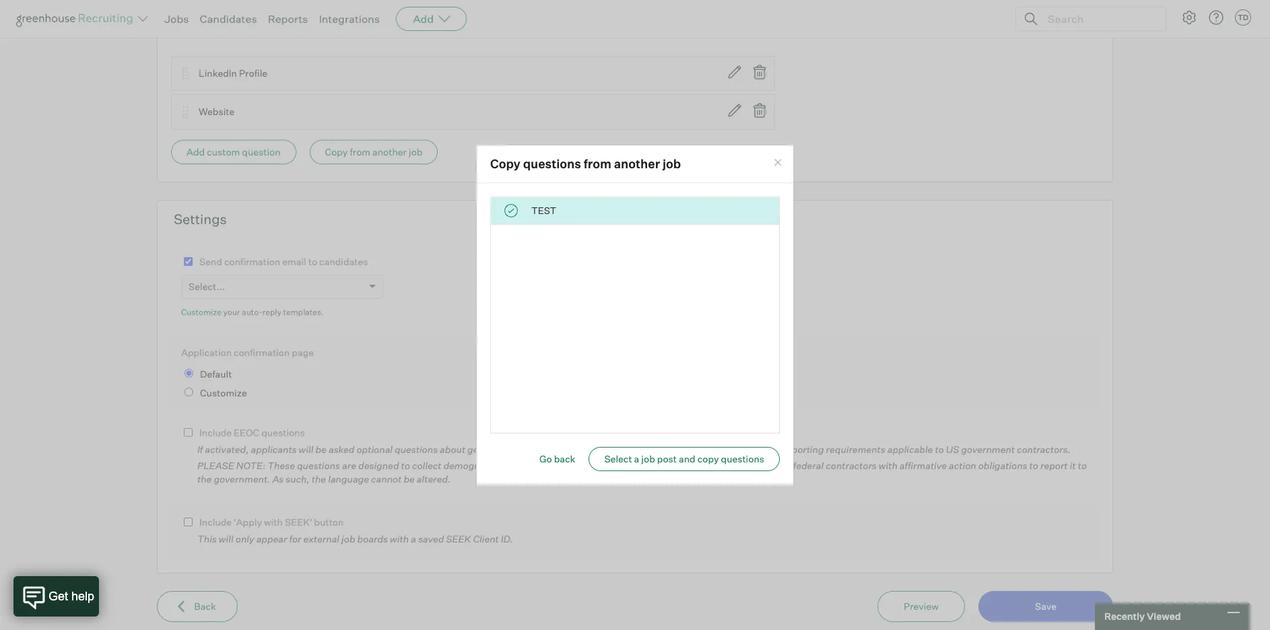 Task type: describe. For each thing, give the bounding box(es) containing it.
td
[[1238, 13, 1249, 22]]

jobs link
[[164, 12, 189, 26]]

race,
[[503, 444, 525, 455]]

post
[[657, 453, 677, 465]]

client
[[473, 533, 499, 545]]

0 horizontal spatial the
[[197, 473, 212, 485]]

affirmative
[[900, 460, 947, 472]]

save button
[[979, 592, 1113, 622]]

auto-
[[242, 307, 262, 317]]

confirmation for application
[[234, 347, 290, 358]]

another inside button
[[372, 146, 407, 157]]

application
[[181, 347, 232, 358]]

2 horizontal spatial the
[[612, 460, 626, 472]]

to right it
[[1078, 460, 1087, 472]]

certain
[[722, 444, 753, 455]]

seek'
[[285, 517, 312, 528]]

add custom question
[[187, 146, 281, 157]]

candidates
[[200, 12, 257, 26]]

0 horizontal spatial applicants
[[251, 444, 297, 455]]

include for include eeoc questions if activated, applicants will be asked optional questions about gender, race, veteran, and disability status to comply with certain eeoc reporting requirements applicable to us government contractors. please note: these questions are designed to collect demographic data about applicants in the format that is specifically required for federal contractors with affirmative action obligations to report it to the government. as such, the language cannot be altered.
[[199, 427, 232, 439]]

format
[[628, 460, 657, 472]]

to up "that"
[[656, 444, 665, 455]]

linkedin profile
[[199, 67, 267, 79]]

select a job post and copy questions button
[[589, 447, 780, 471]]

preview
[[904, 601, 939, 612]]

application
[[226, 8, 296, 25]]

contractors.
[[1017, 444, 1071, 455]]

linkedin
[[199, 67, 237, 79]]

0 horizontal spatial be
[[316, 444, 327, 455]]

td button
[[1235, 9, 1251, 26]]

reports
[[268, 12, 308, 26]]

select...
[[189, 281, 225, 292]]

it
[[1070, 460, 1076, 472]]

include eeoc questions if activated, applicants will be asked optional questions about gender, race, veteran, and disability status to comply with certain eeoc reporting requirements applicable to us government contractors. please note: these questions are designed to collect demographic data about applicants in the format that is specifically required for federal contractors with affirmative action obligations to report it to the government. as such, the language cannot be altered.
[[197, 427, 1087, 485]]

job inside select a job post and copy questions "button"
[[641, 453, 655, 465]]

please
[[197, 460, 234, 472]]

federal
[[793, 460, 824, 472]]

copy from another job button
[[310, 140, 438, 164]]

cannot
[[371, 473, 402, 485]]

1 vertical spatial eeoc
[[755, 444, 781, 455]]

select
[[604, 453, 632, 465]]

customize link
[[181, 307, 222, 317]]

for inside include eeoc questions if activated, applicants will be asked optional questions about gender, race, veteran, and disability status to comply with certain eeoc reporting requirements applicable to us government contractors. please note: these questions are designed to collect demographic data about applicants in the format that is specifically required for federal contractors with affirmative action obligations to report it to the government. as such, the language cannot be altered.
[[779, 460, 791, 472]]

this
[[197, 533, 217, 545]]

saved
[[418, 533, 444, 545]]

copy for copy questions from another job
[[490, 156, 521, 171]]

with down applicable
[[879, 460, 898, 472]]

requirements
[[826, 444, 886, 455]]

back button
[[157, 592, 238, 622]]

profile
[[239, 67, 267, 79]]

government.
[[214, 473, 270, 485]]

close image
[[773, 157, 783, 168]]

integrations link
[[319, 12, 380, 26]]

include 'apply with seek' button this will only appear for external job boards with a saved seek client id.
[[197, 517, 513, 545]]

td button
[[1233, 7, 1254, 28]]

language
[[328, 473, 369, 485]]

recently viewed
[[1105, 611, 1181, 623]]

button
[[314, 517, 344, 528]]

copy
[[698, 453, 719, 465]]

and inside include eeoc questions if activated, applicants will be asked optional questions about gender, race, veteran, and disability status to comply with certain eeoc reporting requirements applicable to us government contractors. please note: these questions are designed to collect demographic data about applicants in the format that is specifically required for federal contractors with affirmative action obligations to report it to the government. as such, the language cannot be altered.
[[566, 444, 583, 455]]

a inside include 'apply with seek' button this will only appear for external job boards with a saved seek client id.
[[411, 533, 416, 545]]

id.
[[501, 533, 513, 545]]

that
[[659, 460, 677, 472]]

send
[[199, 256, 222, 267]]

appear
[[256, 533, 287, 545]]

go
[[540, 453, 552, 465]]

select a job post and copy questions
[[604, 453, 764, 465]]

add custom question button
[[171, 140, 296, 164]]

if
[[197, 444, 203, 455]]

a inside select a job post and copy questions "button"
[[634, 453, 639, 465]]

go back link
[[540, 453, 575, 465]]

with right boards
[[390, 533, 409, 545]]

application confirmation page
[[181, 347, 314, 358]]

greenhouse recruiting image
[[16, 11, 137, 27]]

external
[[303, 533, 340, 545]]

jobs
[[164, 12, 189, 26]]

1 horizontal spatial be
[[404, 473, 415, 485]]

copy questions from another job dialog
[[476, 145, 794, 485]]

customize your auto-reply templates.
[[181, 307, 324, 317]]

such,
[[286, 473, 310, 485]]

go back
[[540, 453, 575, 465]]

integrations
[[319, 12, 380, 26]]

to left collect
[[401, 460, 410, 472]]

optional
[[357, 444, 393, 455]]



Task type: locate. For each thing, give the bounding box(es) containing it.
will left only
[[219, 533, 234, 545]]

be
[[316, 444, 327, 455], [404, 473, 415, 485]]

about up demographic
[[440, 444, 465, 455]]

seek
[[446, 533, 471, 545]]

custom
[[207, 146, 240, 157]]

preview button
[[878, 592, 965, 622]]

website
[[199, 106, 235, 117]]

0 vertical spatial a
[[634, 453, 639, 465]]

be left the asked
[[316, 444, 327, 455]]

and right veteran,
[[566, 444, 583, 455]]

1 horizontal spatial copy
[[490, 156, 521, 171]]

0 horizontal spatial eeoc
[[234, 427, 259, 439]]

job
[[409, 146, 423, 157], [663, 156, 681, 171], [641, 453, 655, 465], [342, 533, 355, 545]]

from inside button
[[350, 146, 370, 157]]

1 vertical spatial for
[[289, 533, 301, 545]]

include inside include eeoc questions if activated, applicants will be asked optional questions about gender, race, veteran, and disability status to comply with certain eeoc reporting requirements applicable to us government contractors. please note: these questions are designed to collect demographic data about applicants in the format that is specifically required for federal contractors with affirmative action obligations to report it to the government. as such, the language cannot be altered.
[[199, 427, 232, 439]]

asked
[[329, 444, 355, 455]]

with up specifically
[[701, 444, 720, 455]]

veteran,
[[527, 444, 564, 455]]

customize down select...
[[181, 307, 222, 317]]

add for add custom question
[[187, 146, 205, 157]]

customize
[[181, 307, 222, 317], [200, 387, 247, 399]]

0 vertical spatial customize
[[181, 307, 222, 317]]

about
[[440, 444, 465, 455], [526, 460, 552, 472]]

templates.
[[283, 307, 324, 317]]

a left 'saved'
[[411, 533, 416, 545]]

gender,
[[467, 444, 501, 455]]

in
[[601, 460, 610, 472]]

custom application questions
[[174, 8, 361, 25]]

page
[[292, 347, 314, 358]]

confirmation left page
[[234, 347, 290, 358]]

1 vertical spatial include
[[199, 517, 232, 528]]

us
[[946, 444, 959, 455]]

0 horizontal spatial will
[[219, 533, 234, 545]]

applicants left in
[[554, 460, 599, 472]]

boards
[[357, 533, 388, 545]]

custom
[[174, 8, 223, 25]]

applicants
[[251, 444, 297, 455], [554, 460, 599, 472]]

question
[[242, 146, 281, 157]]

0 horizontal spatial and
[[566, 444, 583, 455]]

data
[[504, 460, 524, 472]]

demographic
[[443, 460, 502, 472]]

viewed
[[1147, 611, 1181, 623]]

and inside "button"
[[679, 453, 696, 465]]

reporting
[[783, 444, 824, 455]]

customize down default
[[200, 387, 247, 399]]

for
[[779, 460, 791, 472], [289, 533, 301, 545]]

add inside popup button
[[413, 12, 434, 26]]

include up this on the left of page
[[199, 517, 232, 528]]

1 vertical spatial confirmation
[[234, 347, 290, 358]]

1 vertical spatial add
[[187, 146, 205, 157]]

will inside include 'apply with seek' button this will only appear for external job boards with a saved seek client id.
[[219, 533, 234, 545]]

1 include from the top
[[199, 427, 232, 439]]

include inside include 'apply with seek' button this will only appear for external job boards with a saved seek client id.
[[199, 517, 232, 528]]

0 vertical spatial confirmation
[[224, 256, 280, 267]]

add
[[413, 12, 434, 26], [187, 146, 205, 157]]

1 horizontal spatial the
[[312, 473, 326, 485]]

and
[[566, 444, 583, 455], [679, 453, 696, 465]]

disability
[[585, 444, 625, 455]]

1 horizontal spatial about
[[526, 460, 552, 472]]

include for include 'apply with seek' button this will only appear for external job boards with a saved seek client id.
[[199, 517, 232, 528]]

a
[[634, 453, 639, 465], [411, 533, 416, 545]]

with
[[701, 444, 720, 455], [879, 460, 898, 472], [264, 517, 283, 528], [390, 533, 409, 545]]

for inside include 'apply with seek' button this will only appear for external job boards with a saved seek client id.
[[289, 533, 301, 545]]

0 horizontal spatial add
[[187, 146, 205, 157]]

customize for customize
[[200, 387, 247, 399]]

be down collect
[[404, 473, 415, 485]]

None radio
[[185, 369, 193, 378]]

0 horizontal spatial a
[[411, 533, 416, 545]]

with up appear
[[264, 517, 283, 528]]

0 vertical spatial be
[[316, 444, 327, 455]]

designed
[[358, 460, 399, 472]]

back
[[554, 453, 575, 465]]

job inside copy from another job button
[[409, 146, 423, 157]]

back
[[194, 601, 216, 612]]

0 horizontal spatial copy
[[325, 146, 348, 157]]

report
[[1041, 460, 1068, 472]]

for left federal
[[779, 460, 791, 472]]

'apply
[[234, 517, 262, 528]]

1 horizontal spatial will
[[299, 444, 314, 455]]

candidates link
[[200, 12, 257, 26]]

copy from another job
[[325, 146, 423, 157]]

1 vertical spatial be
[[404, 473, 415, 485]]

the down please on the bottom of page
[[197, 473, 212, 485]]

0 vertical spatial about
[[440, 444, 465, 455]]

required
[[740, 460, 777, 472]]

these
[[268, 460, 295, 472]]

to down contractors.
[[1030, 460, 1039, 472]]

0 vertical spatial include
[[199, 427, 232, 439]]

to right email
[[308, 256, 317, 267]]

add button
[[396, 7, 467, 31]]

another inside dialog
[[614, 156, 660, 171]]

will up such, at the left bottom
[[299, 444, 314, 455]]

0 horizontal spatial about
[[440, 444, 465, 455]]

applicants up these on the left
[[251, 444, 297, 455]]

0 vertical spatial add
[[413, 12, 434, 26]]

None checkbox
[[184, 518, 193, 527]]

comply
[[667, 444, 699, 455]]

are
[[342, 460, 356, 472]]

confirmation for send
[[224, 256, 280, 267]]

0 horizontal spatial for
[[289, 533, 301, 545]]

Search text field
[[1045, 9, 1154, 29]]

obligations
[[978, 460, 1028, 472]]

job inside include 'apply with seek' button this will only appear for external job boards with a saved seek client id.
[[342, 533, 355, 545]]

copy inside dialog
[[490, 156, 521, 171]]

save
[[1035, 601, 1057, 612]]

activated,
[[205, 444, 249, 455]]

copy inside button
[[325, 146, 348, 157]]

configure image
[[1181, 9, 1198, 26]]

the right such, at the left bottom
[[312, 473, 326, 485]]

as
[[272, 473, 284, 485]]

0 vertical spatial for
[[779, 460, 791, 472]]

copy for copy from another job
[[325, 146, 348, 157]]

action
[[949, 460, 976, 472]]

reports link
[[268, 12, 308, 26]]

settings
[[174, 211, 227, 227]]

the right in
[[612, 460, 626, 472]]

copy questions from another job
[[490, 156, 681, 171]]

will for be
[[299, 444, 314, 455]]

None radio
[[185, 388, 193, 397]]

1 horizontal spatial for
[[779, 460, 791, 472]]

is
[[679, 460, 686, 472]]

1 horizontal spatial add
[[413, 12, 434, 26]]

send confirmation email to candidates
[[199, 256, 368, 267]]

0 horizontal spatial another
[[372, 146, 407, 157]]

0 vertical spatial applicants
[[251, 444, 297, 455]]

0 horizontal spatial from
[[350, 146, 370, 157]]

0 vertical spatial will
[[299, 444, 314, 455]]

1 horizontal spatial another
[[614, 156, 660, 171]]

government
[[961, 444, 1015, 455]]

2 include from the top
[[199, 517, 232, 528]]

1 horizontal spatial a
[[634, 453, 639, 465]]

specifically
[[689, 460, 738, 472]]

add inside button
[[187, 146, 205, 157]]

None checkbox
[[184, 257, 193, 266], [184, 429, 193, 437], [184, 257, 193, 266], [184, 429, 193, 437]]

1 horizontal spatial applicants
[[554, 460, 599, 472]]

and right "that"
[[679, 453, 696, 465]]

applicable
[[888, 444, 933, 455]]

1 horizontal spatial eeoc
[[755, 444, 781, 455]]

confirmation
[[224, 256, 280, 267], [234, 347, 290, 358]]

status
[[627, 444, 654, 455]]

1 vertical spatial applicants
[[554, 460, 599, 472]]

eeoc up required
[[755, 444, 781, 455]]

1 vertical spatial will
[[219, 533, 234, 545]]

only
[[236, 533, 254, 545]]

1 vertical spatial a
[[411, 533, 416, 545]]

1 horizontal spatial and
[[679, 453, 696, 465]]

test
[[531, 205, 557, 216]]

to
[[308, 256, 317, 267], [656, 444, 665, 455], [935, 444, 944, 455], [401, 460, 410, 472], [1030, 460, 1039, 472], [1078, 460, 1087, 472]]

your
[[223, 307, 240, 317]]

questions inside "button"
[[721, 453, 764, 465]]

for down 'seek''
[[289, 533, 301, 545]]

1 horizontal spatial from
[[584, 156, 612, 171]]

include up activated,
[[199, 427, 232, 439]]

from inside dialog
[[584, 156, 612, 171]]

eeoc up activated,
[[234, 427, 259, 439]]

add for add
[[413, 12, 434, 26]]

customize for customize your auto-reply templates.
[[181, 307, 222, 317]]

default
[[200, 369, 232, 380]]

1 vertical spatial about
[[526, 460, 552, 472]]

confirmation right send
[[224, 256, 280, 267]]

will inside include eeoc questions if activated, applicants will be asked optional questions about gender, race, veteran, and disability status to comply with certain eeoc reporting requirements applicable to us government contractors. please note: these questions are designed to collect demographic data about applicants in the format that is specifically required for federal contractors with affirmative action obligations to report it to the government. as such, the language cannot be altered.
[[299, 444, 314, 455]]

a right the "select"
[[634, 453, 639, 465]]

reply
[[262, 307, 281, 317]]

about down veteran,
[[526, 460, 552, 472]]

recently
[[1105, 611, 1145, 623]]

collect
[[412, 460, 441, 472]]

0 vertical spatial eeoc
[[234, 427, 259, 439]]

will for only
[[219, 533, 234, 545]]

1 vertical spatial customize
[[200, 387, 247, 399]]

to left 'us'
[[935, 444, 944, 455]]



Task type: vqa. For each thing, say whether or not it's contained in the screenshot.
will related to be
yes



